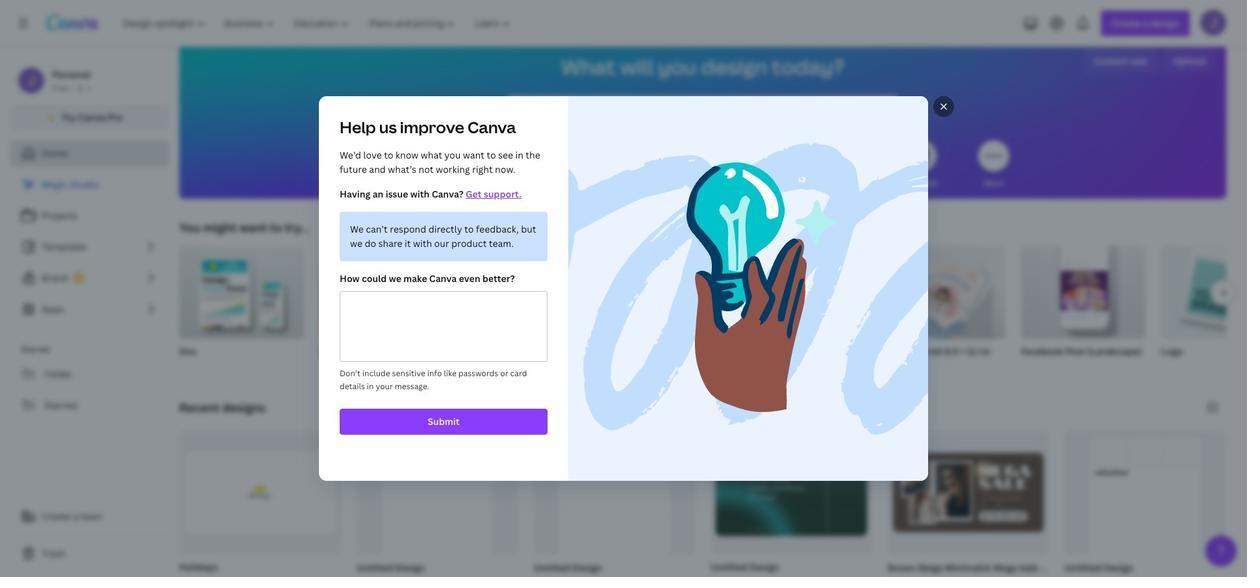 Task type: vqa. For each thing, say whether or not it's contained in the screenshot.
the middle PROJECTS
no



Task type: describe. For each thing, give the bounding box(es) containing it.
top level navigation element
[[114, 10, 522, 36]]



Task type: locate. For each thing, give the bounding box(es) containing it.
None search field
[[508, 96, 898, 122]]

group
[[179, 246, 304, 374], [320, 246, 445, 374], [460, 246, 585, 374], [601, 246, 725, 374], [741, 246, 866, 374], [881, 246, 1006, 374], [1022, 246, 1146, 374], [1162, 246, 1248, 374], [177, 431, 341, 577], [354, 431, 518, 577], [531, 431, 695, 577], [708, 431, 873, 577], [886, 431, 1134, 577], [1063, 431, 1227, 577]]

list
[[10, 172, 169, 322]]

None text field
[[341, 292, 547, 361]]



